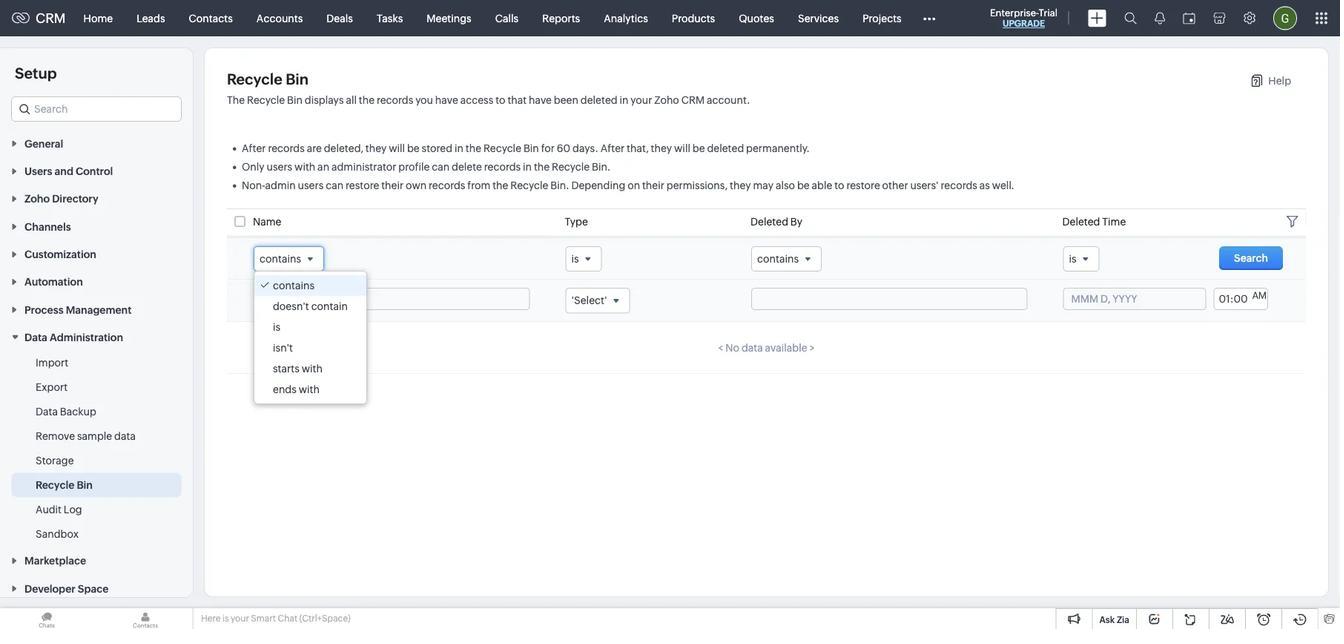 Task type: vqa. For each thing, say whether or not it's contained in the screenshot.
Calls
yes



Task type: locate. For each thing, give the bounding box(es) containing it.
will
[[389, 142, 405, 154], [674, 142, 691, 154]]

deals
[[327, 12, 353, 24]]

recycle right the
[[247, 94, 285, 106]]

your up that,
[[631, 94, 652, 106]]

they up administrator
[[366, 142, 387, 154]]

data inside region
[[114, 430, 136, 442]]

recycle bin the recycle bin displays all the records you have access to that have been deleted in your zoho crm account.
[[227, 70, 750, 106]]

bin. down 60
[[551, 180, 569, 191]]

crm left home
[[36, 11, 66, 26]]

>
[[810, 342, 815, 354]]

days.
[[573, 142, 599, 154]]

the
[[359, 94, 375, 106], [466, 142, 481, 154], [534, 161, 550, 173], [493, 180, 508, 191]]

tasks link
[[365, 0, 415, 36]]

starts with
[[273, 363, 323, 375]]

1 vertical spatial crm
[[681, 94, 705, 106]]

zoho directory
[[24, 193, 98, 205]]

administrator
[[332, 161, 396, 173]]

data
[[742, 342, 763, 354], [114, 430, 136, 442]]

contains for tree at the left of the page containing contains
[[273, 280, 315, 292]]

with left an
[[295, 161, 315, 173]]

your inside recycle bin the recycle bin displays all the records you have access to that have been deleted in your zoho crm account.
[[631, 94, 652, 106]]

permanently.
[[746, 142, 810, 154]]

0 horizontal spatial will
[[389, 142, 405, 154]]

0 vertical spatial your
[[631, 94, 652, 106]]

tasks
[[377, 12, 403, 24]]

can down the stored
[[432, 161, 450, 173]]

your
[[631, 94, 652, 106], [231, 613, 249, 623]]

None field
[[11, 96, 182, 122]]

bin inside recycle bin "link"
[[77, 479, 93, 491]]

is field
[[566, 246, 602, 272], [1063, 246, 1100, 272]]

1 horizontal spatial deleted
[[707, 142, 744, 154]]

have right the you
[[435, 94, 458, 106]]

1 horizontal spatial have
[[529, 94, 552, 106]]

0 vertical spatial zoho
[[654, 94, 679, 106]]

records left the you
[[377, 94, 413, 106]]

data right sample
[[114, 430, 136, 442]]

able
[[812, 180, 832, 191]]

developer
[[24, 583, 76, 594]]

0 vertical spatial data
[[24, 331, 47, 343]]

automation button
[[0, 268, 193, 295]]

data right no
[[742, 342, 763, 354]]

0 vertical spatial bin.
[[592, 161, 611, 173]]

have
[[435, 94, 458, 106], [529, 94, 552, 106]]

0 horizontal spatial have
[[435, 94, 458, 106]]

data for sample
[[114, 430, 136, 442]]

restore left other
[[847, 180, 880, 191]]

0 horizontal spatial deleted
[[751, 216, 789, 228]]

2 have from the left
[[529, 94, 552, 106]]

users'
[[910, 180, 939, 191]]

1 horizontal spatial will
[[674, 142, 691, 154]]

reports link
[[531, 0, 592, 36]]

deleted up permissions,
[[707, 142, 744, 154]]

after
[[242, 142, 266, 154], [601, 142, 625, 154]]

data administration button
[[0, 323, 193, 351]]

1 vertical spatial zoho
[[24, 193, 50, 205]]

1 vertical spatial deleted
[[707, 142, 744, 154]]

also
[[776, 180, 795, 191]]

leads link
[[125, 0, 177, 36]]

be
[[407, 142, 420, 154], [693, 142, 705, 154], [797, 180, 810, 191]]

0 vertical spatial in
[[620, 94, 629, 106]]

1 horizontal spatial contains field
[[751, 246, 822, 272]]

0 horizontal spatial data
[[114, 430, 136, 442]]

zoho left account.
[[654, 94, 679, 106]]

bin left for
[[524, 142, 539, 154]]

isn't
[[273, 342, 293, 354]]

Search text field
[[12, 97, 181, 121]]

here
[[201, 613, 221, 623]]

tree
[[254, 272, 366, 404]]

channels
[[24, 221, 71, 232]]

data down process at left
[[24, 331, 47, 343]]

in up that,
[[620, 94, 629, 106]]

1 vertical spatial to
[[835, 180, 845, 191]]

with down starts with
[[299, 384, 320, 396]]

users and control
[[24, 165, 113, 177]]

crm link
[[12, 11, 66, 26]]

data inside dropdown button
[[24, 331, 47, 343]]

is field up 'select'
[[566, 246, 602, 272]]

crm left account.
[[681, 94, 705, 106]]

0 horizontal spatial zoho
[[24, 193, 50, 205]]

their left own
[[381, 180, 404, 191]]

import link
[[36, 355, 68, 370]]

data inside region
[[36, 406, 58, 417]]

to right able
[[835, 180, 845, 191]]

1 vertical spatial data
[[114, 430, 136, 442]]

2 will from the left
[[674, 142, 691, 154]]

data backup
[[36, 406, 96, 417]]

1 vertical spatial your
[[231, 613, 249, 623]]

contains field down the by
[[751, 246, 822, 272]]

1 horizontal spatial be
[[693, 142, 705, 154]]

an
[[318, 161, 329, 173]]

2 after from the left
[[601, 142, 625, 154]]

is
[[572, 253, 579, 265], [1069, 253, 1077, 265], [273, 321, 280, 333], [222, 613, 229, 623]]

bin inside after records are deleted, they will be stored in the recycle bin for 60 days. after that, they will be deleted permanently. only users with an administrator profile can delete records in the recycle bin. non-admin users can restore their own records from the recycle bin. depending on their permissions, they may also be able to restore other users' records as well.
[[524, 142, 539, 154]]

well.
[[992, 180, 1015, 191]]

0 vertical spatial to
[[496, 94, 506, 106]]

analytics
[[604, 12, 648, 24]]

zoho inside recycle bin the recycle bin displays all the records you have access to that have been deleted in your zoho crm account.
[[654, 94, 679, 106]]

deleted
[[751, 216, 789, 228], [1063, 216, 1100, 228]]

products link
[[660, 0, 727, 36]]

contains up doesn't
[[273, 280, 315, 292]]

contains for first contains field from right
[[757, 253, 799, 265]]

0 horizontal spatial can
[[326, 180, 344, 191]]

your left the smart
[[231, 613, 249, 623]]

crm inside recycle bin the recycle bin displays all the records you have access to that have been deleted in your zoho crm account.
[[681, 94, 705, 106]]

1 horizontal spatial restore
[[847, 180, 880, 191]]

bin
[[286, 70, 309, 88], [287, 94, 303, 106], [524, 142, 539, 154], [77, 479, 93, 491]]

export
[[36, 381, 68, 393]]

delete
[[452, 161, 482, 173]]

None text field
[[254, 288, 530, 310], [751, 288, 1028, 310], [1215, 290, 1252, 306], [254, 288, 530, 310], [751, 288, 1028, 310], [1215, 290, 1252, 306]]

1 vertical spatial in
[[455, 142, 464, 154]]

management
[[66, 304, 132, 316]]

sandbox
[[36, 528, 79, 540]]

deleted left time
[[1063, 216, 1100, 228]]

1 horizontal spatial after
[[601, 142, 625, 154]]

may
[[753, 180, 774, 191]]

recycle down storage link
[[36, 479, 74, 491]]

data
[[24, 331, 47, 343], [36, 406, 58, 417]]

have right that
[[529, 94, 552, 106]]

recycle down 60
[[552, 161, 590, 173]]

account.
[[707, 94, 750, 106]]

control
[[76, 165, 113, 177]]

2 horizontal spatial be
[[797, 180, 810, 191]]

displays
[[305, 94, 344, 106]]

1 horizontal spatial crm
[[681, 94, 705, 106]]

0 vertical spatial data
[[742, 342, 763, 354]]

will up permissions,
[[674, 142, 691, 154]]

zoho directory button
[[0, 184, 193, 212]]

2 restore from the left
[[847, 180, 880, 191]]

they left may
[[730, 180, 751, 191]]

deleted inside recycle bin the recycle bin displays all the records you have access to that have been deleted in your zoho crm account.
[[581, 94, 618, 106]]

services
[[798, 12, 839, 24]]

users and control button
[[0, 157, 193, 184]]

to left that
[[496, 94, 506, 106]]

1 horizontal spatial bin.
[[592, 161, 611, 173]]

1 horizontal spatial deleted
[[1063, 216, 1100, 228]]

0 vertical spatial crm
[[36, 11, 66, 26]]

be up profile at the left
[[407, 142, 420, 154]]

marketplace button
[[0, 546, 193, 574]]

contains down name
[[260, 253, 301, 265]]

0 vertical spatial can
[[432, 161, 450, 173]]

contacts link
[[177, 0, 245, 36]]

storage
[[36, 454, 74, 466]]

in up "delete"
[[455, 142, 464, 154]]

deals link
[[315, 0, 365, 36]]

can down an
[[326, 180, 344, 191]]

with right starts
[[302, 363, 323, 375]]

0 horizontal spatial contains field
[[254, 246, 324, 272]]

1 vertical spatial can
[[326, 180, 344, 191]]

deleted for deleted by
[[751, 216, 789, 228]]

data administration region
[[0, 351, 193, 546]]

1 horizontal spatial data
[[742, 342, 763, 354]]

with
[[295, 161, 315, 173], [302, 363, 323, 375], [299, 384, 320, 396]]

in right "delete"
[[523, 161, 532, 173]]

deleted right "been"
[[581, 94, 618, 106]]

0 horizontal spatial your
[[231, 613, 249, 623]]

0 horizontal spatial after
[[242, 142, 266, 154]]

with for starts
[[302, 363, 323, 375]]

after up only
[[242, 142, 266, 154]]

be right also at right top
[[797, 180, 810, 191]]

1 deleted from the left
[[751, 216, 789, 228]]

Other Modules field
[[914, 6, 946, 30]]

0 horizontal spatial bin.
[[551, 180, 569, 191]]

zoho
[[654, 94, 679, 106], [24, 193, 50, 205]]

restore
[[346, 180, 379, 191], [847, 180, 880, 191]]

(ctrl+space)
[[299, 613, 351, 623]]

data for data backup
[[36, 406, 58, 417]]

users down an
[[298, 180, 324, 191]]

ends
[[273, 384, 297, 396]]

0 horizontal spatial users
[[267, 161, 292, 173]]

their right the "on"
[[642, 180, 665, 191]]

the up "delete"
[[466, 142, 481, 154]]

after left that,
[[601, 142, 625, 154]]

deleted left the by
[[751, 216, 789, 228]]

zoho down users
[[24, 193, 50, 205]]

the right all
[[359, 94, 375, 106]]

bin up log
[[77, 479, 93, 491]]

profile element
[[1265, 0, 1306, 36]]

is down deleted time in the right of the page
[[1069, 253, 1077, 265]]

is up 'select'
[[572, 253, 579, 265]]

1 horizontal spatial your
[[631, 94, 652, 106]]

is field down deleted time in the right of the page
[[1063, 246, 1100, 272]]

0 vertical spatial with
[[295, 161, 315, 173]]

1 vertical spatial bin.
[[551, 180, 569, 191]]

data down export at the left bottom
[[36, 406, 58, 417]]

audit log link
[[36, 502, 82, 517]]

1 horizontal spatial is field
[[1063, 246, 1100, 272]]

restore down administrator
[[346, 180, 379, 191]]

audit
[[36, 503, 62, 515]]

1 horizontal spatial zoho
[[654, 94, 679, 106]]

here is your smart chat (ctrl+space)
[[201, 613, 351, 623]]

contains field down name
[[254, 246, 324, 272]]

0 horizontal spatial restore
[[346, 180, 379, 191]]

1 vertical spatial users
[[298, 180, 324, 191]]

0 horizontal spatial deleted
[[581, 94, 618, 106]]

users up admin
[[267, 161, 292, 173]]

contains inside tree
[[273, 280, 315, 292]]

0 horizontal spatial their
[[381, 180, 404, 191]]

they right that,
[[651, 142, 672, 154]]

is right here
[[222, 613, 229, 623]]

tree containing contains
[[254, 272, 366, 404]]

0 vertical spatial deleted
[[581, 94, 618, 106]]

0 horizontal spatial is field
[[566, 246, 602, 272]]

to
[[496, 94, 506, 106], [835, 180, 845, 191]]

None button
[[1219, 246, 1283, 270]]

1 horizontal spatial their
[[642, 180, 665, 191]]

contains down the deleted by
[[757, 253, 799, 265]]

0 horizontal spatial to
[[496, 94, 506, 106]]

1 vertical spatial with
[[302, 363, 323, 375]]

will up profile at the left
[[389, 142, 405, 154]]

2 vertical spatial in
[[523, 161, 532, 173]]

1 horizontal spatial to
[[835, 180, 845, 191]]

bin. up depending
[[592, 161, 611, 173]]

be up permissions,
[[693, 142, 705, 154]]

2 deleted from the left
[[1063, 216, 1100, 228]]

the inside recycle bin the recycle bin displays all the records you have access to that have been deleted in your zoho crm account.
[[359, 94, 375, 106]]

calls link
[[483, 0, 531, 36]]

process management
[[24, 304, 132, 316]]

2 horizontal spatial in
[[620, 94, 629, 106]]

you
[[416, 94, 433, 106]]

home
[[84, 12, 113, 24]]

profile image
[[1274, 6, 1297, 30]]

records left the as
[[941, 180, 978, 191]]

2 vertical spatial with
[[299, 384, 320, 396]]

calendar image
[[1183, 12, 1196, 24]]

1 vertical spatial data
[[36, 406, 58, 417]]

space
[[78, 583, 109, 594]]

contains field
[[254, 246, 324, 272], [751, 246, 822, 272]]



Task type: describe. For each thing, give the bounding box(es) containing it.
customization button
[[0, 240, 193, 268]]

trial
[[1039, 7, 1058, 18]]

create menu image
[[1088, 9, 1107, 27]]

meetings
[[427, 12, 472, 24]]

search element
[[1116, 0, 1146, 36]]

all
[[346, 94, 357, 106]]

export link
[[36, 380, 68, 394]]

smart
[[251, 613, 276, 623]]

other
[[882, 180, 908, 191]]

profile
[[399, 161, 430, 173]]

help
[[1269, 75, 1291, 87]]

with for ends
[[299, 384, 320, 396]]

sample
[[77, 430, 112, 442]]

contain
[[311, 301, 348, 312]]

depending
[[572, 180, 626, 191]]

0 horizontal spatial crm
[[36, 11, 66, 26]]

chats image
[[0, 608, 93, 629]]

developer space button
[[0, 574, 193, 602]]

home link
[[72, 0, 125, 36]]

doesn't contain
[[273, 301, 348, 312]]

data for no
[[742, 342, 763, 354]]

deleted by
[[751, 216, 803, 228]]

projects
[[863, 12, 902, 24]]

own
[[406, 180, 427, 191]]

ask zia
[[1100, 615, 1130, 625]]

records down "delete"
[[429, 180, 465, 191]]

data administration
[[24, 331, 123, 343]]

deleted time
[[1063, 216, 1126, 228]]

0 horizontal spatial in
[[455, 142, 464, 154]]

ends with
[[273, 384, 320, 396]]

doesn't
[[273, 301, 309, 312]]

services link
[[786, 0, 851, 36]]

stored
[[422, 142, 453, 154]]

meetings link
[[415, 0, 483, 36]]

1 is field from the left
[[566, 246, 602, 272]]

the right from
[[493, 180, 508, 191]]

users
[[24, 165, 52, 177]]

'Select' field
[[566, 288, 630, 313]]

enterprise-
[[990, 7, 1039, 18]]

recycle up from
[[484, 142, 522, 154]]

calls
[[495, 12, 519, 24]]

records up from
[[484, 161, 521, 173]]

1 their from the left
[[381, 180, 404, 191]]

the down for
[[534, 161, 550, 173]]

deleted inside after records are deleted, they will be stored in the recycle bin for 60 days. after that, they will be deleted permanently. only users with an administrator profile can delete records in the recycle bin. non-admin users can restore their own records from the recycle bin. depending on their permissions, they may also be able to restore other users' records as well.
[[707, 142, 744, 154]]

admin
[[265, 180, 296, 191]]

1 horizontal spatial in
[[523, 161, 532, 173]]

to inside recycle bin the recycle bin displays all the records you have access to that have been deleted in your zoho crm account.
[[496, 94, 506, 106]]

that
[[508, 94, 527, 106]]

sandbox link
[[36, 526, 79, 541]]

administration
[[50, 331, 123, 343]]

in inside recycle bin the recycle bin displays all the records you have access to that have been deleted in your zoho crm account.
[[620, 94, 629, 106]]

leads
[[137, 12, 165, 24]]

1 contains field from the left
[[254, 246, 324, 272]]

MMM D, YYYY text field
[[1063, 288, 1206, 310]]

that,
[[627, 142, 649, 154]]

0 horizontal spatial be
[[407, 142, 420, 154]]

search image
[[1125, 12, 1137, 24]]

recycle down for
[[511, 180, 548, 191]]

storage link
[[36, 453, 74, 468]]

recycle inside "link"
[[36, 479, 74, 491]]

bin up the displays
[[286, 70, 309, 88]]

recycle bin link
[[36, 477, 93, 492]]

recycle bin
[[36, 479, 93, 491]]

reports
[[542, 12, 580, 24]]

no
[[726, 342, 740, 354]]

log
[[64, 503, 82, 515]]

contacts image
[[99, 608, 192, 629]]

developer space
[[24, 583, 109, 594]]

to inside after records are deleted, they will be stored in the recycle bin for 60 days. after that, they will be deleted permanently. only users with an administrator profile can delete records in the recycle bin. non-admin users can restore their own records from the recycle bin. depending on their permissions, they may also be able to restore other users' records as well.
[[835, 180, 845, 191]]

by
[[791, 216, 803, 228]]

zoho inside dropdown button
[[24, 193, 50, 205]]

is up isn't
[[273, 321, 280, 333]]

deleted for deleted time
[[1063, 216, 1100, 228]]

1 horizontal spatial can
[[432, 161, 450, 173]]

backup
[[60, 406, 96, 417]]

2 contains field from the left
[[751, 246, 822, 272]]

remove
[[36, 430, 75, 442]]

access
[[460, 94, 493, 106]]

deleted,
[[324, 142, 363, 154]]

starts
[[273, 363, 300, 375]]

upgrade
[[1003, 19, 1045, 29]]

0 vertical spatial users
[[267, 161, 292, 173]]

marketplace
[[24, 555, 86, 567]]

records left are
[[268, 142, 305, 154]]

am
[[1252, 290, 1267, 301]]

data for data administration
[[24, 331, 47, 343]]

< no data available >
[[718, 342, 815, 354]]

zia
[[1117, 615, 1130, 625]]

create menu element
[[1079, 0, 1116, 36]]

accounts link
[[245, 0, 315, 36]]

1 restore from the left
[[346, 180, 379, 191]]

1 after from the left
[[242, 142, 266, 154]]

2 horizontal spatial they
[[730, 180, 751, 191]]

with inside after records are deleted, they will be stored in the recycle bin for 60 days. after that, they will be deleted permanently. only users with an administrator profile can delete records in the recycle bin. non-admin users can restore their own records from the recycle bin. depending on their permissions, they may also be able to restore other users' records as well.
[[295, 161, 315, 173]]

remove sample data
[[36, 430, 136, 442]]

2 is field from the left
[[1063, 246, 1100, 272]]

signals element
[[1146, 0, 1174, 36]]

1 will from the left
[[389, 142, 405, 154]]

'select'
[[572, 295, 607, 306]]

1 horizontal spatial users
[[298, 180, 324, 191]]

signals image
[[1155, 12, 1165, 24]]

customization
[[24, 248, 96, 260]]

data backup link
[[36, 404, 96, 419]]

1 horizontal spatial they
[[651, 142, 672, 154]]

as
[[980, 180, 990, 191]]

contacts
[[189, 12, 233, 24]]

contains for 2nd contains field from right
[[260, 253, 301, 265]]

the
[[227, 94, 245, 106]]

recycle up the
[[227, 70, 282, 88]]

2 their from the left
[[642, 180, 665, 191]]

analytics link
[[592, 0, 660, 36]]

60
[[557, 142, 571, 154]]

bin left the displays
[[287, 94, 303, 106]]

0 horizontal spatial they
[[366, 142, 387, 154]]

1 have from the left
[[435, 94, 458, 106]]

process management button
[[0, 295, 193, 323]]

enterprise-trial upgrade
[[990, 7, 1058, 29]]

records inside recycle bin the recycle bin displays all the records you have access to that have been deleted in your zoho crm account.
[[377, 94, 413, 106]]

setup
[[15, 65, 57, 82]]

general
[[24, 137, 63, 149]]

remove sample data link
[[36, 429, 136, 443]]

<
[[718, 342, 724, 354]]

chat
[[278, 613, 298, 623]]

audit log
[[36, 503, 82, 515]]

only
[[242, 161, 265, 173]]



